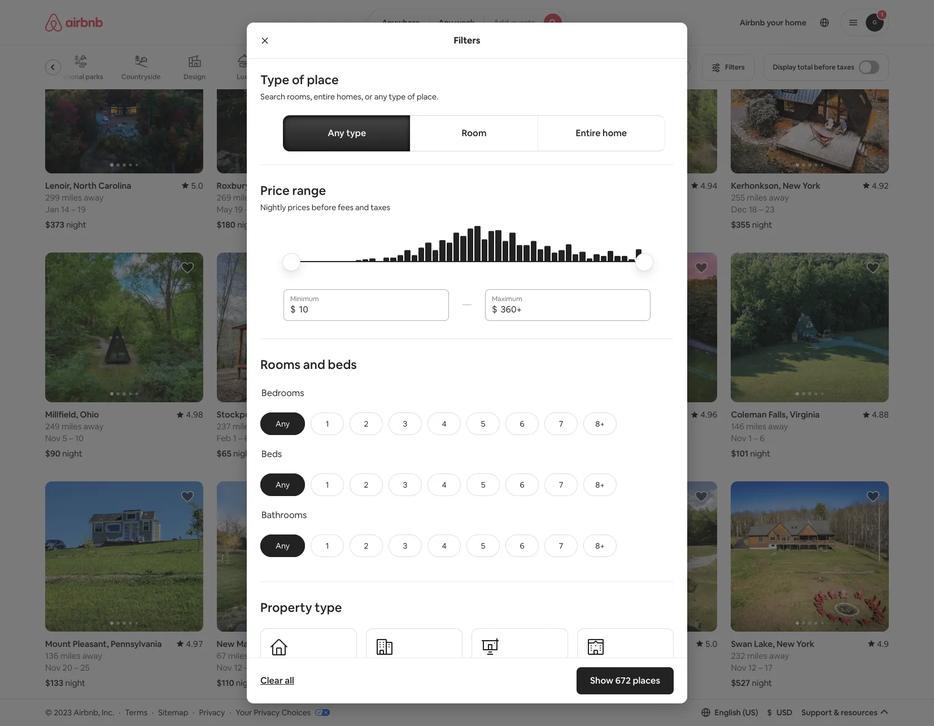 Task type: describe. For each thing, give the bounding box(es) containing it.
swan lake, new york 232 miles away nov 12 – 17 $527 night
[[731, 639, 815, 688]]

fees
[[338, 202, 354, 212]]

anywhere button
[[368, 9, 430, 36]]

4 for bathrooms
[[442, 541, 447, 551]]

6 down add to wishlist: creola, ohio image
[[520, 541, 525, 551]]

design
[[184, 72, 206, 81]]

4.94 out of 5 average rating image
[[692, 180, 718, 191]]

add to wishlist: coleman falls, virginia image
[[867, 261, 880, 274]]

8+ for beds
[[596, 480, 605, 490]]

total
[[798, 63, 813, 72]]

19 inside roxbury, new york 269 miles away may 19 – 24 $180 night
[[235, 204, 243, 215]]

none search field containing anywhere
[[368, 9, 567, 36]]

creola, ohio 268 miles away
[[388, 639, 447, 661]]

$373
[[45, 219, 64, 230]]

6 inside prattsburgh, new york 242 miles away may 1 – 6 $250 night
[[589, 662, 594, 673]]

8+ element for bathrooms
[[596, 541, 605, 551]]

6 inside stockport, ohio 237 miles away feb 1 – 6 $65 night
[[245, 433, 249, 444]]

12 for 232
[[749, 662, 757, 673]]

any button for bathrooms
[[261, 534, 305, 557]]

inc.
[[102, 707, 114, 717]]

nov inside coleman falls, virginia 146 miles away nov 1 – 6 $101 night
[[731, 433, 747, 444]]

add to wishlist: new plymouth, ohio image
[[867, 719, 880, 726]]

miles inside kerhonkson, new york 255 miles away dec 18 – 23 $355 night
[[747, 192, 768, 203]]

any for bathrooms
[[276, 541, 290, 551]]

4 · from the left
[[230, 707, 231, 717]]

manor,
[[603, 409, 630, 420]]

terms link
[[125, 707, 148, 717]]

6 left 4.86
[[520, 419, 525, 429]]

ohio for millfield, ohio
[[80, 409, 99, 420]]

nov inside kerhonkson, new york 251 miles away nov 5 – 10
[[388, 433, 404, 444]]

filters
[[454, 34, 481, 46]]

1 · from the left
[[119, 707, 121, 717]]

clear all button
[[255, 670, 300, 692]]

new inside roxbury, new york 269 miles away may 19 – 24 $180 night
[[253, 180, 271, 191]]

ohio inside the creola, ohio 268 miles away
[[419, 639, 438, 649]]

pennsylvania
[[111, 639, 162, 649]]

display
[[773, 63, 797, 72]]

coleman
[[731, 409, 767, 420]]

1 button for bedrooms
[[311, 412, 344, 435]]

add to wishlist: swan lake, new york image
[[867, 490, 880, 504]]

19 inside lenoir, north carolina 299 miles away jan 14 – 19 $373 night
[[77, 204, 86, 215]]

privacy link
[[199, 707, 225, 717]]

away inside coleman falls, virginia 146 miles away nov 1 – 6 $101 night
[[769, 421, 789, 432]]

– inside stockport, ohio 237 miles away feb 1 – 6 $65 night
[[238, 433, 243, 444]]

$180
[[217, 219, 236, 230]]

5 button for bathrooms
[[467, 534, 500, 557]]

14
[[61, 204, 69, 215]]

add to wishlist: livingston manor, new york image
[[695, 261, 709, 274]]

4.94 for 4.94 out of 5 average rating icon
[[358, 409, 375, 420]]

4.88 out of 5 average rating image
[[863, 409, 889, 420]]

new inside livingston manor, new york 246 miles away nov 12 – 17
[[632, 409, 650, 420]]

usd
[[777, 707, 793, 718]]

miles inside livingston manor, new york 246 miles away nov 12 – 17
[[576, 421, 596, 432]]

249
[[45, 421, 60, 432]]

away inside livingston manor, new york 246 miles away nov 12 – 17
[[598, 421, 618, 432]]

week
[[455, 18, 475, 28]]

$90
[[45, 448, 60, 459]]

ohio for stockport, ohio
[[261, 409, 281, 420]]

any week
[[439, 18, 475, 28]]

york inside livingston manor, new york 246 miles away nov 12 – 17
[[651, 409, 669, 420]]

20
[[62, 662, 72, 673]]

tab list inside filters dialog
[[283, 115, 666, 151]]

7 button for bathrooms
[[545, 534, 578, 557]]

2 horizontal spatial $
[[768, 707, 772, 718]]

your privacy choices link
[[236, 707, 330, 718]]

home
[[603, 127, 627, 139]]

night for roxbury, new york 269 miles away may 19 – 24 $180 night
[[237, 219, 258, 230]]

a-frames
[[329, 72, 359, 81]]

night for new market, virginia 67 miles away nov 12 – 17 $110 night
[[236, 677, 256, 688]]

before inside display total before taxes button
[[815, 63, 836, 72]]

672
[[616, 675, 631, 687]]

4.98 out of 5 average rating image
[[177, 409, 203, 420]]

24
[[251, 204, 261, 215]]

8+ button for bathrooms
[[584, 534, 617, 557]]

$101
[[731, 448, 749, 459]]

taxes inside button
[[838, 63, 855, 72]]

english
[[715, 707, 741, 718]]

$110
[[217, 677, 234, 688]]

away inside swan lake, new york 232 miles away nov 12 – 17 $527 night
[[770, 650, 790, 661]]

night for kerhonkson, new york 255 miles away dec 18 – 23 $355 night
[[753, 219, 773, 230]]

6 button for bathrooms
[[506, 534, 539, 557]]

type for property type
[[315, 599, 342, 615]]

7 button for bedrooms
[[545, 412, 578, 435]]

10 inside millfield, ohio 249 miles away nov 5 – 10 $90 night
[[75, 433, 84, 444]]

136
[[45, 650, 58, 661]]

your
[[236, 707, 252, 717]]

york for kerhonkson, new york 251 miles away nov 5 – 10
[[460, 409, 478, 420]]

any inside tab list
[[328, 127, 345, 139]]

5 for bedrooms
[[481, 419, 486, 429]]

3 · from the left
[[193, 707, 195, 717]]

away inside prattsburgh, new york 242 miles away may 1 – 6 $250 night
[[598, 650, 618, 661]]

any element for bathrooms
[[272, 541, 293, 551]]

lenoir,
[[45, 180, 72, 191]]

4.97 out of 5 average rating image
[[177, 639, 203, 649]]

miles inside mount pleasant, pennsylvania 136 miles away nov 20 – 25 $133 night
[[60, 650, 80, 661]]

268
[[388, 650, 403, 661]]

entire home
[[576, 127, 627, 139]]

1 inside stockport, ohio 237 miles away feb 1 – 6 $65 night
[[233, 433, 237, 444]]

night inside swan lake, new york 232 miles away nov 12 – 17 $527 night
[[752, 678, 773, 688]]

10 inside kerhonkson, new york 251 miles away nov 5 – 10
[[418, 433, 427, 444]]

map
[[463, 658, 480, 668]]

show for show map
[[441, 658, 462, 668]]

4 for beds
[[442, 480, 447, 490]]

profile element
[[580, 0, 890, 45]]

8+ element for beds
[[596, 480, 605, 490]]

1 18 from the left
[[422, 204, 431, 215]]

night inside stockport, ohio 237 miles away feb 1 – 6 $65 night
[[233, 448, 254, 459]]

away inside lenoir, north carolina 299 miles away jan 14 – 19 $373 night
[[84, 192, 104, 203]]

night for coleman falls, virginia 146 miles away nov 1 – 6 $101 night
[[751, 448, 771, 459]]

7 for beds
[[559, 480, 564, 490]]

2 button for beds
[[350, 473, 383, 496]]

show 672 places
[[590, 675, 661, 687]]

– inside roxbury, new york 269 miles away may 19 – 24 $180 night
[[245, 204, 249, 215]]

8+ element for bedrooms
[[596, 419, 605, 429]]

prattsburgh, new york 242 miles away may 1 – 6 $250 night
[[560, 639, 649, 688]]

pleasant,
[[73, 639, 109, 649]]

©
[[45, 707, 52, 717]]

mount
[[45, 639, 71, 649]]

your privacy choices
[[236, 707, 311, 717]]

add to wishlist: montrose, pennsylvania image
[[524, 719, 537, 726]]

place.
[[417, 92, 439, 102]]

2 button for bathrooms
[[350, 534, 383, 557]]

add to wishlist: wellsville, pennsylvania image
[[695, 719, 709, 726]]

place
[[307, 72, 339, 88]]

miles inside roxbury, new york 269 miles away may 19 – 24 $180 night
[[233, 192, 253, 203]]

millfield,
[[45, 409, 78, 420]]

1 button for beds
[[311, 473, 344, 496]]

miles inside new market, virginia 67 miles away nov 12 – 17 $110 night
[[228, 650, 248, 661]]

night for lenoir, north carolina 299 miles away jan 14 – 19 $373 night
[[66, 219, 86, 230]]

away inside millfield, ohio 249 miles away nov 5 – 10 $90 night
[[84, 421, 104, 432]]

251
[[388, 421, 401, 432]]

7 for bathrooms
[[559, 541, 564, 551]]

4 button for bedrooms
[[428, 412, 461, 435]]

13
[[406, 204, 414, 215]]

5 inside kerhonkson, new york 251 miles away nov 5 – 10
[[406, 433, 410, 444]]

5.0 for york
[[706, 639, 718, 649]]

5 for bathrooms
[[481, 541, 486, 551]]

sitemap
[[158, 707, 188, 717]]

falls,
[[769, 409, 788, 420]]

2 for bathrooms
[[364, 541, 369, 551]]

4.86
[[529, 409, 546, 420]]

4.99
[[358, 639, 375, 649]]

0 horizontal spatial of
[[292, 72, 305, 88]]

york for roxbury, new york 269 miles away may 19 – 24 $180 night
[[273, 180, 291, 191]]

146
[[731, 421, 745, 432]]

add to wishlist: kerhonkson, new york image for 255 miles away
[[867, 32, 880, 45]]

add to wishlist: mount pleasant, pennsylvania image
[[181, 490, 194, 504]]

coleman falls, virginia 146 miles away nov 1 – 6 $101 night
[[731, 409, 820, 459]]

– inside swan lake, new york 232 miles away nov 12 – 17 $527 night
[[759, 662, 763, 673]]

237
[[217, 421, 231, 432]]

countryside
[[121, 72, 161, 81]]

4.96 out of 5 average rating image
[[692, 409, 718, 420]]

kerhonkson, new york 255 miles away dec 18 – 23 $355 night
[[731, 180, 821, 230]]

1 vertical spatial and
[[303, 356, 325, 372]]

lenoir, north carolina 299 miles away jan 14 – 19 $373 night
[[45, 180, 131, 230]]

242
[[560, 650, 574, 661]]

4 button for bathrooms
[[428, 534, 461, 557]]

any type
[[328, 127, 366, 139]]

$250
[[560, 677, 580, 688]]

entire home button
[[538, 115, 666, 151]]

17 for 246 miles away
[[593, 433, 602, 444]]

2 · from the left
[[152, 707, 154, 717]]

or
[[365, 92, 373, 102]]

add to wishlist: rockbridge baths, virginia image
[[352, 719, 366, 726]]

virginia for coleman falls, virginia 146 miles away nov 1 – 6 $101 night
[[790, 409, 820, 420]]

feb
[[217, 433, 231, 444]]

add to wishlist: new market, virginia image
[[352, 490, 366, 504]]

17 for 232 miles away
[[765, 662, 773, 673]]

miles inside kerhonkson, new york 251 miles away nov 5 – 10
[[403, 421, 423, 432]]

night for prattsburgh, new york 242 miles away may 1 – 6 $250 night
[[581, 677, 602, 688]]

miles inside coleman falls, virginia 146 miles away nov 1 – 6 $101 night
[[747, 421, 767, 432]]

miles inside stockport, ohio 237 miles away feb 1 – 6 $65 night
[[233, 421, 253, 432]]

8+ button for beds
[[584, 473, 617, 496]]

mount pleasant, pennsylvania 136 miles away nov 20 – 25 $133 night
[[45, 639, 162, 688]]

new inside new market, virginia 67 miles away nov 12 – 17 $110 night
[[217, 639, 235, 649]]

any button for beds
[[261, 473, 305, 496]]

3 button for bathrooms
[[389, 534, 422, 557]]

millfield, ohio 249 miles away nov 5 – 10 $90 night
[[45, 409, 104, 459]]

any
[[375, 92, 387, 102]]

&
[[834, 707, 840, 718]]

display total before taxes button
[[764, 54, 889, 81]]

add to wishlist: creola, ohio image
[[524, 490, 537, 504]]

nov inside mount pleasant, pennsylvania 136 miles away nov 20 – 25 $133 night
[[45, 662, 61, 673]]

away inside stockport, ohio 237 miles away feb 1 – 6 $65 night
[[255, 421, 275, 432]]

show map button
[[430, 649, 505, 676]]



Task type: locate. For each thing, give the bounding box(es) containing it.
homes,
[[337, 92, 363, 102]]

parks
[[86, 72, 103, 81]]

add to wishlist: moorefield, west virginia image
[[695, 32, 709, 45]]

18 right dec
[[749, 204, 758, 215]]

4.94 out of 5 average rating image
[[349, 409, 375, 420]]

miles inside millfield, ohio 249 miles away nov 5 – 10 $90 night
[[62, 421, 82, 432]]

clear
[[261, 675, 283, 687]]

2 any element from the top
[[272, 480, 293, 490]]

virginia right falls,
[[790, 409, 820, 420]]

3 3 from the top
[[403, 541, 408, 551]]

5.0 out of 5 average rating image
[[182, 180, 203, 191]]

support & resources
[[802, 707, 878, 718]]

type
[[261, 72, 289, 88]]

0 vertical spatial 8+ button
[[584, 412, 617, 435]]

property type
[[261, 599, 342, 615]]

1 horizontal spatial 19
[[235, 204, 243, 215]]

3 3 button from the top
[[389, 534, 422, 557]]

add to wishlist: prattsburgh, new york image
[[695, 490, 709, 504]]

2 vertical spatial 2 button
[[350, 534, 383, 557]]

1 horizontal spatial virginia
[[790, 409, 820, 420]]

4 button for beds
[[428, 473, 461, 496]]

show map
[[441, 658, 480, 668]]

0 horizontal spatial type
[[315, 599, 342, 615]]

0 horizontal spatial 19
[[77, 204, 86, 215]]

taxes inside price range nightly prices before fees and taxes
[[371, 202, 391, 212]]

3 2 from the top
[[364, 541, 369, 551]]

1 vertical spatial 8+ element
[[596, 480, 605, 490]]

0 vertical spatial 8+
[[596, 419, 605, 429]]

and right fees
[[355, 202, 369, 212]]

tab list containing any type
[[283, 115, 666, 151]]

add guests
[[494, 18, 535, 28]]

swan
[[731, 639, 753, 649]]

miles right 67
[[228, 650, 248, 661]]

– inside coleman falls, virginia 146 miles away nov 1 – 6 $101 night
[[754, 433, 758, 444]]

away up 24
[[255, 192, 275, 203]]

None search field
[[368, 9, 567, 36]]

creola,
[[388, 639, 417, 649]]

1 19 from the left
[[77, 204, 86, 215]]

0 vertical spatial taxes
[[838, 63, 855, 72]]

3 1 button from the top
[[311, 534, 344, 557]]

25
[[80, 662, 90, 673]]

any element down the bathrooms
[[272, 541, 293, 551]]

york inside kerhonkson, new york 251 miles away nov 5 – 10
[[460, 409, 478, 420]]

6 down coleman
[[760, 433, 765, 444]]

1 vertical spatial 4
[[442, 480, 447, 490]]

away right 249
[[84, 421, 104, 432]]

0 horizontal spatial ohio
[[80, 409, 99, 420]]

18 right 13
[[422, 204, 431, 215]]

miles down creola,
[[405, 650, 425, 661]]

1 vertical spatial 5 button
[[467, 473, 500, 496]]

2 left 251
[[364, 419, 369, 429]]

1 inside coleman falls, virginia 146 miles away nov 1 – 6 $101 night
[[749, 433, 752, 444]]

10
[[75, 433, 84, 444], [418, 433, 427, 444]]

night inside new market, virginia 67 miles away nov 12 – 17 $110 night
[[236, 677, 256, 688]]

price
[[261, 183, 290, 198]]

taxes right total
[[838, 63, 855, 72]]

1 6 button from the top
[[506, 412, 539, 435]]

– inside kerhonkson, new york 251 miles away nov 5 – 10
[[412, 433, 416, 444]]

– inside prattsburgh, new york 242 miles away may 1 – 6 $250 night
[[583, 662, 587, 673]]

4 button
[[428, 412, 461, 435], [428, 473, 461, 496], [428, 534, 461, 557]]

away down 'market,'
[[250, 650, 270, 661]]

new inside kerhonkson, new york 255 miles away dec 18 – 23 $355 night
[[783, 180, 801, 191]]

1 4 button from the top
[[428, 412, 461, 435]]

1 2 from the top
[[364, 419, 369, 429]]

miles right 251
[[403, 421, 423, 432]]

3 button for beds
[[389, 473, 422, 496]]

any button for bedrooms
[[261, 412, 305, 435]]

type right property
[[315, 599, 342, 615]]

6 down prattsburgh,
[[589, 662, 594, 673]]

ohio inside stockport, ohio 237 miles away feb 1 – 6 $65 night
[[261, 409, 281, 420]]

miles inside swan lake, new york 232 miles away nov 12 – 17 $527 night
[[748, 650, 768, 661]]

3 for bathrooms
[[403, 541, 408, 551]]

0 vertical spatial any element
[[272, 419, 293, 429]]

nov down 136
[[45, 662, 61, 673]]

– inside mount pleasant, pennsylvania 136 miles away nov 20 – 25 $133 night
[[74, 662, 78, 673]]

miles inside prattsburgh, new york 242 miles away may 1 – 6 $250 night
[[576, 650, 596, 661]]

1 vertical spatial 3
[[403, 480, 408, 490]]

any for bedrooms
[[276, 419, 290, 429]]

any element for beds
[[272, 480, 293, 490]]

2 button
[[350, 412, 383, 435], [350, 473, 383, 496], [350, 534, 383, 557]]

york inside kerhonkson, new york 255 miles away dec 18 – 23 $355 night
[[803, 180, 821, 191]]

1 8+ button from the top
[[584, 412, 617, 435]]

nov down the 146
[[731, 433, 747, 444]]

price range nightly prices before fees and taxes
[[261, 183, 391, 212]]

2 2 button from the top
[[350, 473, 383, 496]]

1 4 from the top
[[442, 419, 447, 429]]

kerhonkson, up 255 on the top right of page
[[731, 180, 781, 191]]

add to wishlist: lenoir, north carolina image
[[181, 32, 194, 45]]

a-
[[329, 72, 336, 81]]

may for prattsburgh,
[[560, 662, 576, 673]]

2 down add to wishlist: new market, virginia icon
[[364, 541, 369, 551]]

1 horizontal spatial taxes
[[838, 63, 855, 72]]

0 horizontal spatial privacy
[[199, 707, 225, 717]]

may inside roxbury, new york 269 miles away may 19 – 24 $180 night
[[217, 204, 233, 215]]

2 for beds
[[364, 480, 369, 490]]

4.94 for 4.94 out of 5 average rating image
[[701, 180, 718, 191]]

2 8+ button from the top
[[584, 473, 617, 496]]

1 horizontal spatial 5.0
[[706, 639, 718, 649]]

nov inside millfield, ohio 249 miles away nov 5 – 10 $90 night
[[45, 433, 61, 444]]

3 8+ element from the top
[[596, 541, 605, 551]]

2 5 button from the top
[[467, 473, 500, 496]]

airbnb,
[[74, 707, 100, 717]]

0 horizontal spatial 12
[[234, 662, 242, 673]]

17 inside swan lake, new york 232 miles away nov 12 – 17 $527 night
[[765, 662, 773, 673]]

2 horizontal spatial type
[[389, 92, 406, 102]]

·
[[119, 707, 121, 717], [152, 707, 154, 717], [193, 707, 195, 717], [230, 707, 231, 717]]

4.94
[[701, 180, 718, 191], [358, 409, 375, 420]]

show inside filters dialog
[[590, 675, 614, 687]]

12 inside new market, virginia 67 miles away nov 12 – 17 $110 night
[[234, 662, 242, 673]]

add to wishlist: kerhonkson, new york image for 251 miles away
[[524, 261, 537, 274]]

night inside lenoir, north carolina 299 miles away jan 14 – 19 $373 night
[[66, 219, 86, 230]]

1 horizontal spatial 17
[[593, 433, 602, 444]]

4.9 out of 5 average rating image
[[868, 639, 889, 649]]

room
[[462, 127, 487, 139]]

4.99 out of 5 average rating image
[[349, 639, 375, 649]]

show inside button
[[441, 658, 462, 668]]

filters dialog
[[247, 23, 688, 726]]

$527
[[731, 678, 751, 688]]

entire
[[314, 92, 335, 102]]

– inside livingston manor, new york 246 miles away nov 12 – 17
[[587, 433, 592, 444]]

2 8+ element from the top
[[596, 480, 605, 490]]

0 horizontal spatial 18
[[422, 204, 431, 215]]

most stays cost more than $90 per night. image
[[293, 226, 642, 293]]

0 vertical spatial 7 button
[[545, 412, 578, 435]]

jan
[[45, 204, 59, 215]]

3 button for bedrooms
[[389, 412, 422, 435]]

2 18 from the left
[[749, 204, 758, 215]]

any button down bedrooms
[[261, 412, 305, 435]]

0 vertical spatial 1 button
[[311, 412, 344, 435]]

0 vertical spatial 6 button
[[506, 412, 539, 435]]

may 13 – 18
[[388, 204, 431, 215]]

2 vertical spatial 8+ button
[[584, 534, 617, 557]]

1 horizontal spatial $ text field
[[501, 304, 644, 315]]

virginia
[[790, 409, 820, 420], [269, 639, 299, 649]]

kerhonkson, up 251
[[388, 409, 438, 420]]

1 vertical spatial taxes
[[371, 202, 391, 212]]

19 left 24
[[235, 204, 243, 215]]

1 horizontal spatial 18
[[749, 204, 758, 215]]

prices
[[288, 202, 310, 212]]

nov down the 246 at the right of the page
[[560, 433, 575, 444]]

2 vertical spatial any button
[[261, 534, 305, 557]]

miles down millfield,
[[62, 421, 82, 432]]

2 horizontal spatial may
[[560, 662, 576, 673]]

add to wishlist: kerhonkson, new york image
[[867, 32, 880, 45], [524, 261, 537, 274]]

and inside price range nightly prices before fees and taxes
[[355, 202, 369, 212]]

away down the lake,
[[770, 650, 790, 661]]

night inside kerhonkson, new york 255 miles away dec 18 – 23 $355 night
[[753, 219, 773, 230]]

0 vertical spatial 7
[[559, 419, 564, 429]]

any button up the bathrooms
[[261, 473, 305, 496]]

0 horizontal spatial $ text field
[[299, 304, 442, 315]]

$ text field
[[299, 304, 442, 315], [501, 304, 644, 315]]

away left map
[[427, 650, 447, 661]]

2 vertical spatial 5 button
[[467, 534, 500, 557]]

virginia inside new market, virginia 67 miles away nov 12 – 17 $110 night
[[269, 639, 299, 649]]

rooms and beds
[[261, 356, 357, 372]]

night inside roxbury, new york 269 miles away may 19 – 24 $180 night
[[237, 219, 258, 230]]

12 for 246
[[577, 433, 585, 444]]

0 horizontal spatial virginia
[[269, 639, 299, 649]]

roxbury, new york 269 miles away may 19 – 24 $180 night
[[217, 180, 291, 230]]

6 inside coleman falls, virginia 146 miles away nov 1 – 6 $101 night
[[760, 433, 765, 444]]

0 vertical spatial 3
[[403, 419, 408, 429]]

1 $ text field from the left
[[299, 304, 442, 315]]

1 vertical spatial add to wishlist: kerhonkson, new york image
[[524, 261, 537, 274]]

2 vertical spatial 4
[[442, 541, 447, 551]]

away down manor,
[[598, 421, 618, 432]]

miles inside lenoir, north carolina 299 miles away jan 14 – 19 $373 night
[[62, 192, 82, 203]]

18 inside kerhonkson, new york 255 miles away dec 18 – 23 $355 night
[[749, 204, 758, 215]]

miles up 14
[[62, 192, 82, 203]]

1 button for bathrooms
[[311, 534, 344, 557]]

miles down prattsburgh,
[[576, 650, 596, 661]]

add to wishlist: millfield, ohio image
[[181, 261, 194, 274]]

virginia right 'market,'
[[269, 639, 299, 649]]

23
[[766, 204, 775, 215]]

2 10 from the left
[[418, 433, 427, 444]]

any up the bathrooms
[[276, 480, 290, 490]]

nov inside livingston manor, new york 246 miles away nov 12 – 17
[[560, 433, 575, 444]]

1 horizontal spatial before
[[815, 63, 836, 72]]

kerhonkson, inside kerhonkson, new york 251 miles away nov 5 – 10
[[388, 409, 438, 420]]

0 horizontal spatial show
[[441, 658, 462, 668]]

1 privacy from the left
[[199, 707, 225, 717]]

nov inside new market, virginia 67 miles away nov 12 – 17 $110 night
[[217, 662, 232, 673]]

0 horizontal spatial and
[[303, 356, 325, 372]]

show left map
[[441, 658, 462, 668]]

type for any type
[[347, 127, 366, 139]]

18
[[422, 204, 431, 215], [749, 204, 758, 215]]

away inside mount pleasant, pennsylvania 136 miles away nov 20 – 25 $133 night
[[82, 650, 102, 661]]

any for beds
[[276, 480, 290, 490]]

1 horizontal spatial may
[[388, 204, 404, 215]]

4.9
[[877, 639, 889, 649]]

0 horizontal spatial 4.94
[[358, 409, 375, 420]]

may down 242
[[560, 662, 576, 673]]

show for show 672 places
[[590, 675, 614, 687]]

12
[[577, 433, 585, 444], [234, 662, 242, 673], [749, 662, 757, 673]]

virginia for new market, virginia 67 miles away nov 12 – 17 $110 night
[[269, 639, 299, 649]]

3 any button from the top
[[261, 534, 305, 557]]

york for prattsburgh, new york 242 miles away may 1 – 6 $250 night
[[631, 639, 649, 649]]

any element for bedrooms
[[272, 419, 293, 429]]

night down 24
[[237, 219, 258, 230]]

4.88
[[872, 409, 889, 420]]

away right 251
[[425, 421, 445, 432]]

$
[[290, 303, 296, 315], [492, 303, 498, 315], [768, 707, 772, 718]]

$ for 1st $ text box from the right
[[492, 303, 498, 315]]

privacy left the your
[[199, 707, 225, 717]]

may inside prattsburgh, new york 242 miles away may 1 – 6 $250 night
[[560, 662, 576, 673]]

night inside mount pleasant, pennsylvania 136 miles away nov 20 – 25 $133 night
[[65, 677, 85, 688]]

8+
[[596, 419, 605, 429], [596, 480, 605, 490], [596, 541, 605, 551]]

12 up $110
[[234, 662, 242, 673]]

1 1 button from the top
[[311, 412, 344, 435]]

6 right feb at the left
[[245, 433, 249, 444]]

2 vertical spatial 3
[[403, 541, 408, 551]]

0 horizontal spatial before
[[312, 202, 336, 212]]

away inside kerhonkson, new york 251 miles away nov 5 – 10
[[425, 421, 445, 432]]

2 1 button from the top
[[311, 473, 344, 496]]

0 vertical spatial type
[[389, 92, 406, 102]]

1 horizontal spatial of
[[408, 92, 415, 102]]

2 vertical spatial 2
[[364, 541, 369, 551]]

nov down 67
[[217, 662, 232, 673]]

3 any element from the top
[[272, 541, 293, 551]]

3 for beds
[[403, 480, 408, 490]]

1 horizontal spatial 12
[[577, 433, 585, 444]]

new inside prattsburgh, new york 242 miles away may 1 – 6 $250 night
[[612, 639, 630, 649]]

– inside kerhonkson, new york 255 miles away dec 18 – 23 $355 night
[[759, 204, 764, 215]]

2 2 from the top
[[364, 480, 369, 490]]

1 vertical spatial 4 button
[[428, 473, 461, 496]]

away down pleasant,
[[82, 650, 102, 661]]

$133
[[45, 677, 63, 688]]

night right $250
[[581, 677, 602, 688]]

3 5 button from the top
[[467, 534, 500, 557]]

new market, virginia 67 miles away nov 12 – 17 $110 night
[[217, 639, 299, 688]]

market,
[[237, 639, 267, 649]]

12 inside swan lake, new york 232 miles away nov 12 – 17 $527 night
[[749, 662, 757, 673]]

2 4 button from the top
[[428, 473, 461, 496]]

beds
[[328, 356, 357, 372]]

5.0 left swan
[[706, 639, 718, 649]]

away up "beds"
[[255, 421, 275, 432]]

7 for bedrooms
[[559, 419, 564, 429]]

0 vertical spatial of
[[292, 72, 305, 88]]

12 inside livingston manor, new york 246 miles away nov 12 – 17
[[577, 433, 585, 444]]

© 2023 airbnb, inc. ·
[[45, 707, 121, 717]]

6 button for bedrooms
[[506, 412, 539, 435]]

2 8+ from the top
[[596, 480, 605, 490]]

night
[[66, 219, 86, 230], [237, 219, 258, 230], [753, 219, 773, 230], [62, 448, 82, 459], [233, 448, 254, 459], [751, 448, 771, 459], [65, 677, 85, 688], [236, 677, 256, 688], [581, 677, 602, 688], [752, 678, 773, 688]]

any type button
[[283, 115, 411, 151]]

· left the your
[[230, 707, 231, 717]]

miles inside the creola, ohio 268 miles away
[[405, 650, 425, 661]]

1 vertical spatial before
[[312, 202, 336, 212]]

away up 23
[[769, 192, 789, 203]]

12 down 'livingston'
[[577, 433, 585, 444]]

prattsburgh,
[[560, 639, 610, 649]]

2 $ text field from the left
[[501, 304, 644, 315]]

any button down the bathrooms
[[261, 534, 305, 557]]

0 vertical spatial and
[[355, 202, 369, 212]]

5 button for beds
[[467, 473, 500, 496]]

miles down stockport, at the bottom left
[[233, 421, 253, 432]]

1 vertical spatial type
[[347, 127, 366, 139]]

1 vertical spatial show
[[590, 675, 614, 687]]

before inside price range nightly prices before fees and taxes
[[312, 202, 336, 212]]

miles down the lake,
[[748, 650, 768, 661]]

0 horizontal spatial add to wishlist: kerhonkson, new york image
[[524, 261, 537, 274]]

8+ button for bedrooms
[[584, 412, 617, 435]]

any element
[[272, 419, 293, 429], [272, 480, 293, 490], [272, 541, 293, 551]]

1 7 from the top
[[559, 419, 564, 429]]

5 inside millfield, ohio 249 miles away nov 5 – 10 $90 night
[[62, 433, 67, 444]]

8+ element
[[596, 419, 605, 429], [596, 480, 605, 490], [596, 541, 605, 551]]

17 inside new market, virginia 67 miles away nov 12 – 17 $110 night
[[250, 662, 258, 673]]

1 8+ element from the top
[[596, 419, 605, 429]]

1 vertical spatial any element
[[272, 480, 293, 490]]

terms · sitemap · privacy
[[125, 707, 225, 717]]

display total before taxes
[[773, 63, 855, 72]]

ohio down bedrooms
[[261, 409, 281, 420]]

– inside lenoir, north carolina 299 miles away jan 14 – 19 $373 night
[[71, 204, 75, 215]]

· right inc.
[[119, 707, 121, 717]]

3 6 button from the top
[[506, 534, 539, 557]]

night inside millfield, ohio 249 miles away nov 5 – 10 $90 night
[[62, 448, 82, 459]]

tab list
[[283, 115, 666, 151]]

0 horizontal spatial $
[[290, 303, 296, 315]]

away down falls,
[[769, 421, 789, 432]]

1 2 button from the top
[[350, 412, 383, 435]]

299
[[45, 192, 60, 203]]

$ for first $ text box
[[290, 303, 296, 315]]

4 for bedrooms
[[442, 419, 447, 429]]

2 19 from the left
[[235, 204, 243, 215]]

0 vertical spatial show
[[441, 658, 462, 668]]

away inside the creola, ohio 268 miles away
[[427, 650, 447, 661]]

any down bedrooms
[[276, 419, 290, 429]]

7 button for beds
[[545, 473, 578, 496]]

and left beds
[[303, 356, 325, 372]]

0 horizontal spatial 17
[[250, 662, 258, 673]]

0 vertical spatial 2 button
[[350, 412, 383, 435]]

7 button
[[545, 412, 578, 435], [545, 473, 578, 496], [545, 534, 578, 557]]

night inside coleman falls, virginia 146 miles away nov 1 – 6 $101 night
[[751, 448, 771, 459]]

17 inside livingston manor, new york 246 miles away nov 12 – 17
[[593, 433, 602, 444]]

232
[[731, 650, 746, 661]]

3 4 from the top
[[442, 541, 447, 551]]

night right $101
[[751, 448, 771, 459]]

group containing national parks
[[45, 45, 696, 89]]

4.86 out of 5 average rating image
[[520, 409, 546, 420]]

virginia inside coleman falls, virginia 146 miles away nov 1 – 6 $101 night
[[790, 409, 820, 420]]

night down 14
[[66, 219, 86, 230]]

6 up add to wishlist: creola, ohio image
[[520, 480, 525, 490]]

before right total
[[815, 63, 836, 72]]

2 vertical spatial 4 button
[[428, 534, 461, 557]]

5.0 for carolina
[[191, 180, 203, 191]]

places
[[633, 675, 661, 687]]

group
[[45, 23, 203, 173], [217, 23, 375, 173], [388, 23, 704, 173], [560, 23, 718, 173], [731, 23, 935, 173], [45, 45, 696, 89], [45, 252, 203, 402], [217, 252, 375, 402], [388, 252, 546, 403], [560, 252, 718, 402], [731, 252, 889, 403], [45, 482, 203, 632], [217, 482, 375, 632], [388, 482, 546, 632], [560, 482, 718, 632], [731, 482, 889, 632], [45, 711, 203, 726], [217, 711, 375, 726], [388, 711, 546, 726], [560, 711, 718, 726], [731, 711, 889, 726]]

privacy
[[199, 707, 225, 717], [254, 707, 280, 717]]

1 vertical spatial of
[[408, 92, 415, 102]]

4.97
[[186, 639, 203, 649]]

1 any element from the top
[[272, 419, 293, 429]]

rooms
[[261, 356, 301, 372]]

0 vertical spatial 3 button
[[389, 412, 422, 435]]

sitemap link
[[158, 707, 188, 717]]

nov down 251
[[388, 433, 404, 444]]

3 7 button from the top
[[545, 534, 578, 557]]

new inside swan lake, new york 232 miles away nov 12 – 17 $527 night
[[777, 639, 795, 649]]

1 vertical spatial 8+
[[596, 480, 605, 490]]

3 for bedrooms
[[403, 419, 408, 429]]

1 7 button from the top
[[545, 412, 578, 435]]

of
[[292, 72, 305, 88], [408, 92, 415, 102]]

17
[[593, 433, 602, 444], [250, 662, 258, 673], [765, 662, 773, 673]]

miles down 'livingston'
[[576, 421, 596, 432]]

3 button
[[389, 412, 422, 435], [389, 473, 422, 496], [389, 534, 422, 557]]

0 vertical spatial 8+ element
[[596, 419, 605, 429]]

3 8+ button from the top
[[584, 534, 617, 557]]

2 vertical spatial 6 button
[[506, 534, 539, 557]]

room button
[[410, 115, 538, 151]]

1 3 button from the top
[[389, 412, 422, 435]]

stockport,
[[217, 409, 260, 420]]

ohio right creola,
[[419, 639, 438, 649]]

3 7 from the top
[[559, 541, 564, 551]]

$355
[[731, 219, 751, 230]]

york inside swan lake, new york 232 miles away nov 12 – 17 $527 night
[[797, 639, 815, 649]]

1 horizontal spatial $
[[492, 303, 498, 315]]

houseboats
[[649, 72, 688, 81]]

3 4 button from the top
[[428, 534, 461, 557]]

2 6 button from the top
[[506, 473, 539, 496]]

0 vertical spatial 5 button
[[467, 412, 500, 435]]

2 vertical spatial 8+
[[596, 541, 605, 551]]

0 vertical spatial 4.94
[[701, 180, 718, 191]]

type inside button
[[347, 127, 366, 139]]

1 vertical spatial 2 button
[[350, 473, 383, 496]]

miles up 23
[[747, 192, 768, 203]]

2 horizontal spatial 12
[[749, 662, 757, 673]]

0 horizontal spatial 5.0
[[191, 180, 203, 191]]

nov down 249
[[45, 433, 61, 444]]

5.0 left roxbury, on the left top
[[191, 180, 203, 191]]

2 horizontal spatial 17
[[765, 662, 773, 673]]

type right any
[[389, 92, 406, 102]]

0 horizontal spatial taxes
[[371, 202, 391, 212]]

19 right 14
[[77, 204, 86, 215]]

8+ for bedrooms
[[596, 419, 605, 429]]

1 vertical spatial any button
[[261, 473, 305, 496]]

0 horizontal spatial 10
[[75, 433, 84, 444]]

2 3 button from the top
[[389, 473, 422, 496]]

york
[[273, 180, 291, 191], [803, 180, 821, 191], [651, 409, 669, 420], [460, 409, 478, 420], [631, 639, 649, 649], [797, 639, 815, 649]]

of up rooms,
[[292, 72, 305, 88]]

may down "269"
[[217, 204, 233, 215]]

· up add to wishlist: frazeysburg, ohio image
[[193, 707, 195, 717]]

2 for bedrooms
[[364, 419, 369, 429]]

nov down 232
[[731, 662, 747, 673]]

1 vertical spatial 6 button
[[506, 473, 539, 496]]

of left place. on the top left of page
[[408, 92, 415, 102]]

livingston manor, new york 246 miles away nov 12 – 17
[[560, 409, 669, 444]]

add to wishlist: frazeysburg, ohio image
[[181, 719, 194, 726]]

taxes left 13
[[371, 202, 391, 212]]

4.92 out of 5 average rating image
[[863, 180, 889, 191]]

2 7 from the top
[[559, 480, 564, 490]]

any down entire
[[328, 127, 345, 139]]

livingston
[[560, 409, 601, 420]]

night inside prattsburgh, new york 242 miles away may 1 – 6 $250 night
[[581, 677, 602, 688]]

nov inside swan lake, new york 232 miles away nov 12 – 17 $527 night
[[731, 662, 747, 673]]

kerhonkson, new york 251 miles away nov 5 – 10
[[388, 409, 478, 444]]

1 vertical spatial 8+ button
[[584, 473, 617, 496]]

dec
[[731, 204, 747, 215]]

5 for beds
[[481, 480, 486, 490]]

night right $65
[[233, 448, 254, 459]]

2 vertical spatial type
[[315, 599, 342, 615]]

17 down 'livingston'
[[593, 433, 602, 444]]

3 8+ from the top
[[596, 541, 605, 551]]

2 3 from the top
[[403, 480, 408, 490]]

2 7 button from the top
[[545, 473, 578, 496]]

1 3 from the top
[[403, 419, 408, 429]]

york inside prattsburgh, new york 242 miles away may 1 – 6 $250 night
[[631, 639, 649, 649]]

night down 20
[[65, 677, 85, 688]]

night right $90
[[62, 448, 82, 459]]

1 vertical spatial 5.0
[[706, 639, 718, 649]]

1 horizontal spatial kerhonkson,
[[731, 180, 781, 191]]

away down prattsburgh,
[[598, 650, 618, 661]]

1 horizontal spatial privacy
[[254, 707, 280, 717]]

0 vertical spatial 4
[[442, 419, 447, 429]]

and
[[355, 202, 369, 212], [303, 356, 325, 372]]

0 vertical spatial before
[[815, 63, 836, 72]]

show left 672
[[590, 675, 614, 687]]

national
[[58, 72, 84, 81]]

ohio inside millfield, ohio 249 miles away nov 5 – 10 $90 night
[[80, 409, 99, 420]]

0 vertical spatial 5.0
[[191, 180, 203, 191]]

2 vertical spatial 7 button
[[545, 534, 578, 557]]

taxes
[[838, 63, 855, 72], [371, 202, 391, 212]]

away inside kerhonkson, new york 255 miles away dec 18 – 23 $355 night
[[769, 192, 789, 203]]

255
[[731, 192, 746, 203]]

1 horizontal spatial add to wishlist: kerhonkson, new york image
[[867, 32, 880, 45]]

any left week
[[439, 18, 453, 28]]

2 4 from the top
[[442, 480, 447, 490]]

any inside button
[[439, 18, 453, 28]]

before
[[815, 63, 836, 72], [312, 202, 336, 212]]

$65
[[217, 448, 232, 459]]

12 up $527 at the right bottom of the page
[[749, 662, 757, 673]]

north
[[73, 180, 97, 191]]

new inside kerhonkson, new york 251 miles away nov 5 – 10
[[440, 409, 458, 420]]

before left fees
[[312, 202, 336, 212]]

bedrooms
[[262, 387, 304, 399]]

clear all
[[261, 675, 294, 687]]

night for mount pleasant, pennsylvania 136 miles away nov 20 – 25 $133 night
[[65, 677, 85, 688]]

may for roxbury,
[[217, 204, 233, 215]]

0 horizontal spatial may
[[217, 204, 233, 215]]

night down 23
[[753, 219, 773, 230]]

2 vertical spatial 3 button
[[389, 534, 422, 557]]

1 vertical spatial 7 button
[[545, 473, 578, 496]]

2 button for bedrooms
[[350, 412, 383, 435]]

1 vertical spatial 3 button
[[389, 473, 422, 496]]

2 horizontal spatial ohio
[[419, 639, 438, 649]]

5.0 out of 5 average rating image
[[697, 639, 718, 649]]

privacy right the your
[[254, 707, 280, 717]]

type inside the type of place search rooms, entire homes, or any type of place.
[[389, 92, 406, 102]]

night right $110
[[236, 677, 256, 688]]

1 8+ from the top
[[596, 419, 605, 429]]

1 5 button from the top
[[467, 412, 500, 435]]

2 privacy from the left
[[254, 707, 280, 717]]

6 button for beds
[[506, 473, 539, 496]]

1
[[326, 419, 329, 429], [233, 433, 237, 444], [749, 433, 752, 444], [326, 480, 329, 490], [326, 541, 329, 551], [578, 662, 581, 673]]

– inside millfield, ohio 249 miles away nov 5 – 10 $90 night
[[69, 433, 73, 444]]

2 up add to wishlist: new market, virginia icon
[[364, 480, 369, 490]]

3
[[403, 419, 408, 429], [403, 480, 408, 490], [403, 541, 408, 551]]

0 vertical spatial add to wishlist: kerhonkson, new york image
[[867, 32, 880, 45]]

any element up the bathrooms
[[272, 480, 293, 490]]

17 down 'market,'
[[250, 662, 258, 673]]

1 vertical spatial 2
[[364, 480, 369, 490]]

kerhonkson, for 251
[[388, 409, 438, 420]]

1 any button from the top
[[261, 412, 305, 435]]

away inside roxbury, new york 269 miles away may 19 – 24 $180 night
[[255, 192, 275, 203]]

– inside new market, virginia 67 miles away nov 12 – 17 $110 night
[[244, 662, 248, 673]]

· right terms link
[[152, 707, 154, 717]]

away inside new market, virginia 67 miles away nov 12 – 17 $110 night
[[250, 650, 270, 661]]

support
[[802, 707, 833, 718]]

2 vertical spatial 1 button
[[311, 534, 344, 557]]

3 2 button from the top
[[350, 534, 383, 557]]

kerhonkson, for 255
[[731, 180, 781, 191]]

guests
[[511, 18, 535, 28]]

5.0
[[191, 180, 203, 191], [706, 639, 718, 649]]

5 button for bedrooms
[[467, 412, 500, 435]]

may left 13
[[388, 204, 404, 215]]

type down homes,
[[347, 127, 366, 139]]

miles up 20
[[60, 650, 80, 661]]

2 vertical spatial 7
[[559, 541, 564, 551]]

york for kerhonkson, new york 255 miles away dec 18 – 23 $355 night
[[803, 180, 821, 191]]

1 10 from the left
[[75, 433, 84, 444]]

any element down bedrooms
[[272, 419, 293, 429]]

add to wishlist: stockport, ohio image
[[352, 261, 366, 274]]

miles down roxbury, on the left top
[[233, 192, 253, 203]]

add
[[494, 18, 509, 28]]

1 horizontal spatial 10
[[418, 433, 427, 444]]

1 inside prattsburgh, new york 242 miles away may 1 – 6 $250 night
[[578, 662, 581, 673]]

17 down the lake,
[[765, 662, 773, 673]]

ohio right millfield,
[[80, 409, 99, 420]]

2 any button from the top
[[261, 473, 305, 496]]

8+ for bathrooms
[[596, 541, 605, 551]]



Task type: vqa. For each thing, say whether or not it's contained in the screenshot.


